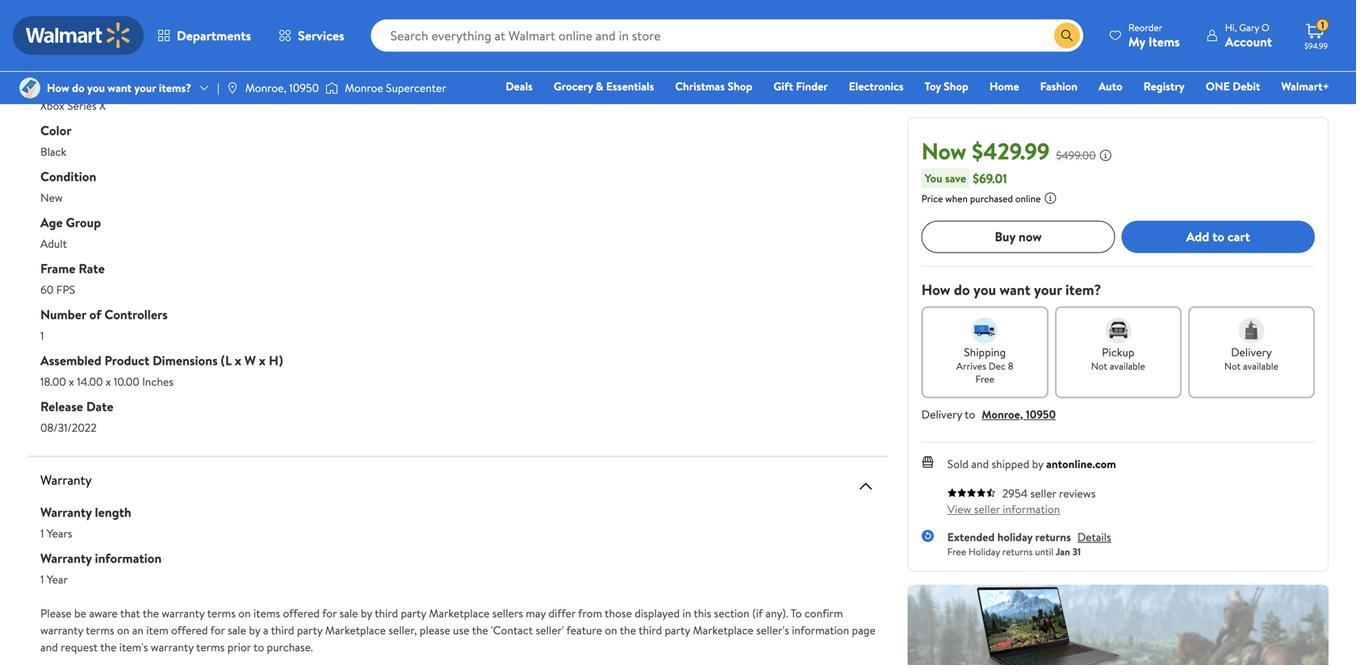 Task type: locate. For each thing, give the bounding box(es) containing it.
1 horizontal spatial your
[[1034, 280, 1062, 300]]

information down confirm
[[792, 622, 849, 638]]

seller
[[1030, 485, 1056, 501], [974, 501, 1000, 517]]

free for shipping
[[976, 372, 994, 386]]

be
[[74, 605, 86, 621]]

you for how do you want your items?
[[87, 80, 105, 96]]

1 horizontal spatial monroe,
[[982, 406, 1023, 422]]

information down length
[[95, 549, 162, 567]]

1 horizontal spatial for
[[322, 605, 337, 621]]

Search search field
[[371, 19, 1083, 52]]

1 vertical spatial how
[[922, 280, 950, 300]]

to inside button
[[1212, 228, 1225, 245]]

 image for how do you want your items?
[[19, 77, 40, 98]]

1 horizontal spatial not
[[1225, 359, 1241, 373]]

0 horizontal spatial how
[[47, 80, 69, 96]]

terms up the prior
[[207, 605, 236, 621]]

warranty for warranty
[[40, 471, 92, 489]]

do for how do you want your items?
[[72, 80, 85, 96]]

1 vertical spatial warranty
[[40, 503, 92, 521]]

third up seller,
[[375, 605, 398, 621]]

not for delivery
[[1225, 359, 1241, 373]]

the up item
[[143, 605, 159, 621]]

w
[[245, 352, 256, 369]]

not down intent image for pickup
[[1091, 359, 1108, 373]]

1 vertical spatial and
[[40, 639, 58, 655]]

1 vertical spatial free
[[947, 545, 966, 558]]

0 horizontal spatial do
[[72, 80, 85, 96]]

1 horizontal spatial to
[[965, 406, 975, 422]]

2 vertical spatial information
[[792, 622, 849, 638]]

party up seller,
[[401, 605, 426, 621]]

monroe, down dec
[[982, 406, 1023, 422]]

2954
[[1002, 485, 1028, 501]]

intent image for shipping image
[[972, 317, 998, 343]]

account
[[1225, 33, 1272, 50]]

rate
[[79, 260, 105, 277]]

0 horizontal spatial and
[[40, 639, 58, 655]]

10950 down services popup button
[[289, 80, 319, 96]]

1 horizontal spatial sale
[[339, 605, 358, 621]]

0 horizontal spatial 10950
[[289, 80, 319, 96]]

1 available from the left
[[1110, 359, 1145, 373]]

third right a
[[271, 622, 294, 638]]

length
[[95, 503, 131, 521]]

services
[[298, 27, 344, 44]]

1 down number at the left of the page
[[40, 328, 44, 343]]

h)
[[269, 352, 283, 369]]

marketplace up use
[[429, 605, 490, 621]]

shipping
[[964, 344, 1006, 360]]

offered right 'items'
[[283, 605, 320, 621]]

intent image for pickup image
[[1105, 317, 1131, 343]]

1 shop from the left
[[728, 78, 753, 94]]

0 vertical spatial in
[[50, 6, 59, 21]]

terms left the prior
[[196, 639, 225, 655]]

when
[[945, 192, 968, 205]]

how for how do you want your item?
[[922, 280, 950, 300]]

warranty up "warranty length 1 years" at the left
[[40, 471, 92, 489]]

free for extended
[[947, 545, 966, 558]]

0 horizontal spatial monroe,
[[245, 80, 286, 96]]

2 vertical spatial terms
[[196, 639, 225, 655]]

2 horizontal spatial to
[[1212, 228, 1225, 245]]

search icon image
[[1061, 29, 1073, 42]]

to left cart
[[1212, 228, 1225, 245]]

on left an
[[117, 622, 129, 638]]

available
[[1110, 359, 1145, 373], [1243, 359, 1279, 373]]

do up shipping
[[954, 280, 970, 300]]

please
[[40, 605, 72, 621]]

 image
[[19, 77, 40, 98], [325, 80, 338, 96]]

frame
[[40, 260, 76, 277]]

the down those
[[620, 622, 636, 638]]

1 horizontal spatial returns
[[1035, 529, 1071, 545]]

purchased
[[970, 192, 1013, 205]]

0 horizontal spatial delivery
[[922, 406, 962, 422]]

departments
[[177, 27, 251, 44]]

shop inside christmas shop link
[[728, 78, 753, 94]]

seller down 4.2532 stars out of 5, based on 2954 seller reviews element
[[974, 501, 1000, 517]]

an
[[132, 622, 144, 638]]

2 vertical spatial warranty
[[40, 549, 92, 567]]

 image for monroe supercenter
[[325, 80, 338, 96]]

not inside the delivery not available
[[1225, 359, 1241, 373]]

registry link
[[1136, 77, 1192, 95]]

1 vertical spatial want
[[1000, 280, 1031, 300]]

free down shipping
[[976, 372, 994, 386]]

08/31/2022
[[40, 420, 97, 436]]

not
[[1091, 359, 1108, 373], [1225, 359, 1241, 373]]

seller for 2954
[[1030, 485, 1056, 501]]

intent image for delivery image
[[1239, 317, 1264, 343]]

1 vertical spatial for
[[210, 622, 225, 638]]

returns left '31' at right
[[1035, 529, 1071, 545]]

view
[[947, 501, 971, 517]]

offered
[[283, 605, 320, 621], [171, 622, 208, 638]]

2 horizontal spatial information
[[1003, 501, 1060, 517]]

shop inside toy shop link
[[944, 78, 969, 94]]

0 horizontal spatial your
[[134, 80, 156, 96]]

pickup not available
[[1091, 344, 1145, 373]]

seller'
[[536, 622, 564, 638]]

series
[[67, 98, 97, 113]]

available inside the delivery not available
[[1243, 359, 1279, 373]]

0 horizontal spatial  image
[[19, 77, 40, 98]]

game
[[76, 75, 109, 93]]

(l
[[221, 352, 232, 369]]

2 horizontal spatial third
[[639, 622, 662, 638]]

information up holiday
[[1003, 501, 1060, 517]]

price
[[922, 192, 943, 205]]

0 horizontal spatial party
[[297, 622, 323, 638]]

do
[[72, 80, 85, 96], [954, 280, 970, 300]]

2954 seller reviews
[[1002, 485, 1096, 501]]

do up 'series' at left top
[[72, 80, 85, 96]]

1 vertical spatial in
[[683, 605, 691, 621]]

fps
[[56, 282, 75, 297]]

10950
[[289, 80, 319, 96], [1026, 406, 1056, 422]]

on
[[238, 605, 251, 621], [117, 622, 129, 638], [605, 622, 617, 638]]

antonline.com
[[1046, 456, 1116, 472]]

1 vertical spatial information
[[95, 549, 162, 567]]

you up intent image for shipping
[[974, 280, 996, 300]]

0 horizontal spatial shop
[[728, 78, 753, 94]]

to for delivery
[[965, 406, 975, 422]]

2 vertical spatial by
[[249, 622, 260, 638]]

0 horizontal spatial for
[[210, 622, 225, 638]]

platform
[[112, 75, 162, 93]]

in right 0 at the left of the page
[[50, 6, 59, 21]]

 image left monroe
[[325, 80, 338, 96]]

gift
[[773, 78, 793, 94]]

free left "holiday"
[[947, 545, 966, 558]]

controllers
[[104, 306, 168, 323]]

1 inside "0 in sound technology dolby digital video game platform xbox series x color black condition new age group adult frame rate 60 fps number of controllers 1 assembled product dimensions (l x w x h) 18.00 x 14.00 x 10.00 inches release date 08/31/2022"
[[40, 328, 44, 343]]

0 horizontal spatial sale
[[228, 622, 246, 638]]

0 horizontal spatial you
[[87, 80, 105, 96]]

video
[[40, 75, 73, 93]]

0 vertical spatial your
[[134, 80, 156, 96]]

purchase.
[[267, 639, 313, 655]]

warranty up years
[[40, 503, 92, 521]]

0 vertical spatial delivery
[[1231, 344, 1272, 360]]

party up purchase.
[[297, 622, 323, 638]]

1 horizontal spatial available
[[1243, 359, 1279, 373]]

seller for view
[[974, 501, 1000, 517]]

1 horizontal spatial want
[[1000, 280, 1031, 300]]

1 horizontal spatial seller
[[1030, 485, 1056, 501]]

technology
[[78, 29, 143, 47]]

essentials
[[606, 78, 654, 94]]

available inside pickup not available
[[1110, 359, 1145, 373]]

0 vertical spatial terms
[[207, 605, 236, 621]]

1
[[1321, 18, 1324, 32], [40, 328, 44, 343], [40, 526, 44, 541], [40, 572, 44, 587]]

marketplace down section
[[693, 622, 754, 638]]

your left item?
[[1034, 280, 1062, 300]]

the right use
[[472, 622, 488, 638]]

deals
[[506, 78, 533, 94]]

and
[[971, 456, 989, 472], [40, 639, 58, 655]]

release
[[40, 398, 83, 415]]

not for pickup
[[1091, 359, 1108, 373]]

and inside please be aware that the warranty terms on items offered for sale by third party marketplace sellers may differ from those displayed in this section (if any). to confirm warranty terms on an item offered for sale by a third party marketplace seller, please use the 'contact seller' feature on the third party marketplace seller's information page and request the item's warranty terms prior to purchase.
[[40, 639, 58, 655]]

free inside shipping arrives dec 8 free
[[976, 372, 994, 386]]

2 vertical spatial to
[[254, 639, 264, 655]]

0 horizontal spatial free
[[947, 545, 966, 558]]

party down displayed in the bottom of the page
[[665, 622, 690, 638]]

10950 up sold and shipped by antonline.com at the right of page
[[1026, 406, 1056, 422]]

on down those
[[605, 622, 617, 638]]

1 not from the left
[[1091, 359, 1108, 373]]

0 horizontal spatial returns
[[1002, 545, 1033, 558]]

xbox
[[40, 98, 64, 113]]

Walmart Site-Wide search field
[[371, 19, 1083, 52]]

2 available from the left
[[1243, 359, 1279, 373]]

0 horizontal spatial not
[[1091, 359, 1108, 373]]

0 vertical spatial for
[[322, 605, 337, 621]]

2 shop from the left
[[944, 78, 969, 94]]

0 vertical spatial how
[[47, 80, 69, 96]]

0 vertical spatial sale
[[339, 605, 358, 621]]

0 horizontal spatial seller
[[974, 501, 1000, 517]]

delivery up sold
[[922, 406, 962, 422]]

not inside pickup not available
[[1091, 359, 1108, 373]]

available for delivery
[[1243, 359, 1279, 373]]

available down intent image for pickup
[[1110, 359, 1145, 373]]

1 vertical spatial to
[[965, 406, 975, 422]]

you for how do you want your item?
[[974, 280, 996, 300]]

2 horizontal spatial by
[[1032, 456, 1044, 472]]

for
[[322, 605, 337, 621], [210, 622, 225, 638]]

1 horizontal spatial in
[[683, 605, 691, 621]]

and left request
[[40, 639, 58, 655]]

2 not from the left
[[1225, 359, 1241, 373]]

2 horizontal spatial party
[[665, 622, 690, 638]]

warranty up item
[[162, 605, 205, 621]]

1 horizontal spatial free
[[976, 372, 994, 386]]

extended holiday returns details free holiday returns until jan 31
[[947, 529, 1111, 558]]

 image
[[226, 82, 239, 94]]

not down intent image for delivery
[[1225, 359, 1241, 373]]

terms down aware
[[86, 622, 114, 638]]

 image down dolby
[[19, 77, 40, 98]]

feature
[[566, 622, 602, 638]]

warranty up year
[[40, 549, 92, 567]]

marketplace left seller,
[[325, 622, 386, 638]]

1 vertical spatial 10950
[[1026, 406, 1056, 422]]

departments button
[[144, 16, 265, 55]]

0 vertical spatial warranty
[[40, 471, 92, 489]]

shop right toy
[[944, 78, 969, 94]]

your left items?
[[134, 80, 156, 96]]

arrives
[[957, 359, 986, 373]]

0 horizontal spatial to
[[254, 639, 264, 655]]

delivery down intent image for delivery
[[1231, 344, 1272, 360]]

0 vertical spatial monroe,
[[245, 80, 286, 96]]

monroe, right |
[[245, 80, 286, 96]]

confirm
[[805, 605, 843, 621]]

one debit
[[1206, 78, 1260, 94]]

sound
[[40, 29, 76, 47]]

third down displayed in the bottom of the page
[[639, 622, 662, 638]]

for left a
[[210, 622, 225, 638]]

you up "x"
[[87, 80, 105, 96]]

0 horizontal spatial on
[[117, 622, 129, 638]]

1 left years
[[40, 526, 44, 541]]

1 vertical spatial delivery
[[922, 406, 962, 422]]

warranty for warranty length 1 years
[[40, 503, 92, 521]]

on left 'items'
[[238, 605, 251, 621]]

1 horizontal spatial and
[[971, 456, 989, 472]]

0 horizontal spatial by
[[249, 622, 260, 638]]

0 vertical spatial offered
[[283, 605, 320, 621]]

1 horizontal spatial  image
[[325, 80, 338, 96]]

to down arrives at the bottom right
[[965, 406, 975, 422]]

item
[[146, 622, 168, 638]]

1 horizontal spatial you
[[974, 280, 996, 300]]

details
[[1078, 529, 1111, 545]]

0 vertical spatial 10950
[[289, 80, 319, 96]]

learn more about strikethrough prices image
[[1099, 149, 1112, 162]]

to inside please be aware that the warranty terms on items offered for sale by third party marketplace sellers may differ from those displayed in this section (if any). to confirm warranty terms on an item offered for sale by a third party marketplace seller, please use the 'contact seller' feature on the third party marketplace seller's information page and request the item's warranty terms prior to purchase.
[[254, 639, 264, 655]]

you
[[925, 170, 942, 186]]

0 horizontal spatial available
[[1110, 359, 1145, 373]]

for right 'items'
[[322, 605, 337, 621]]

please be aware that the warranty terms on items offered for sale by third party marketplace sellers may differ from those displayed in this section (if any). to confirm warranty terms on an item offered for sale by a third party marketplace seller, please use the 'contact seller' feature on the third party marketplace seller's information page and request the item's warranty terms prior to purchase.
[[40, 605, 876, 655]]

details button
[[1078, 529, 1111, 545]]

your for item?
[[1034, 280, 1062, 300]]

new
[[40, 190, 63, 205]]

seller right 2954
[[1030, 485, 1056, 501]]

0 horizontal spatial information
[[95, 549, 162, 567]]

monroe
[[345, 80, 383, 96]]

1 horizontal spatial marketplace
[[429, 605, 490, 621]]

warranty down please
[[40, 622, 83, 638]]

1 vertical spatial warranty
[[40, 622, 83, 638]]

buy now
[[995, 228, 1042, 245]]

shop right christmas
[[728, 78, 753, 94]]

available down intent image for delivery
[[1243, 359, 1279, 373]]

jan
[[1056, 545, 1070, 558]]

delivery inside the delivery not available
[[1231, 344, 1272, 360]]

returns left until
[[1002, 545, 1033, 558]]

and right sold
[[971, 456, 989, 472]]

0 vertical spatial and
[[971, 456, 989, 472]]

walmart+
[[1281, 78, 1330, 94]]

0 vertical spatial want
[[108, 80, 132, 96]]

0 horizontal spatial want
[[108, 80, 132, 96]]

2 warranty from the top
[[40, 503, 92, 521]]

in left this
[[683, 605, 691, 621]]

1 horizontal spatial do
[[954, 280, 970, 300]]

$499.00
[[1056, 147, 1096, 163]]

0 vertical spatial you
[[87, 80, 105, 96]]

1 horizontal spatial how
[[922, 280, 950, 300]]

gary
[[1239, 21, 1259, 34]]

pickup
[[1102, 344, 1135, 360]]

14.00
[[77, 374, 103, 389]]

1 vertical spatial do
[[954, 280, 970, 300]]

warranty
[[40, 471, 92, 489], [40, 503, 92, 521], [40, 549, 92, 567]]

3 warranty from the top
[[40, 549, 92, 567]]

warranty image
[[856, 477, 876, 496]]

x left 10.00
[[106, 374, 111, 389]]

to down a
[[254, 639, 264, 655]]

0 vertical spatial do
[[72, 80, 85, 96]]

monroe,
[[245, 80, 286, 96], [982, 406, 1023, 422]]

1 warranty from the top
[[40, 471, 92, 489]]

0 horizontal spatial in
[[50, 6, 59, 21]]

now
[[1019, 228, 1042, 245]]

shop for toy shop
[[944, 78, 969, 94]]

electronics link
[[842, 77, 911, 95]]

view seller information
[[947, 501, 1060, 517]]

your for items?
[[134, 80, 156, 96]]

4.2532 stars out of 5, based on 2954 seller reviews element
[[947, 488, 996, 497]]

10.00
[[114, 374, 139, 389]]

1 horizontal spatial delivery
[[1231, 344, 1272, 360]]

0 horizontal spatial offered
[[171, 622, 208, 638]]

my
[[1128, 33, 1146, 50]]

0 vertical spatial to
[[1212, 228, 1225, 245]]

dolby
[[40, 52, 69, 67]]

warranty inside "warranty length 1 years"
[[40, 503, 92, 521]]

free inside extended holiday returns details free holiday returns until jan 31
[[947, 545, 966, 558]]

2 vertical spatial warranty
[[151, 639, 194, 655]]

warranty down item
[[151, 639, 194, 655]]

offered right item
[[171, 622, 208, 638]]

0 vertical spatial free
[[976, 372, 994, 386]]

1 horizontal spatial third
[[375, 605, 398, 621]]

shop
[[728, 78, 753, 94], [944, 78, 969, 94]]



Task type: describe. For each thing, give the bounding box(es) containing it.
of
[[89, 306, 101, 323]]

hi,
[[1225, 21, 1237, 34]]

(if
[[752, 605, 763, 621]]

date
[[86, 398, 113, 415]]

any).
[[766, 605, 788, 621]]

1 vertical spatial terms
[[86, 622, 114, 638]]

use
[[453, 622, 469, 638]]

1 horizontal spatial by
[[361, 605, 372, 621]]

fashion
[[1040, 78, 1078, 94]]

0 vertical spatial by
[[1032, 456, 1044, 472]]

auto
[[1099, 78, 1123, 94]]

shop for christmas shop
[[728, 78, 753, 94]]

walmart image
[[26, 23, 131, 48]]

18.00
[[40, 374, 66, 389]]

legal information image
[[1044, 192, 1057, 204]]

services button
[[265, 16, 358, 55]]

grocery & essentials link
[[546, 77, 661, 95]]

2 horizontal spatial marketplace
[[693, 622, 754, 638]]

dec
[[989, 359, 1006, 373]]

1 horizontal spatial party
[[401, 605, 426, 621]]

year
[[47, 572, 68, 587]]

delivery not available
[[1225, 344, 1279, 373]]

those
[[605, 605, 632, 621]]

to for add
[[1212, 228, 1225, 245]]

product
[[105, 352, 149, 369]]

dimensions
[[153, 352, 218, 369]]

x right (l
[[235, 352, 241, 369]]

31
[[1072, 545, 1081, 558]]

warranty for warranty information
[[40, 549, 92, 567]]

reorder
[[1128, 21, 1163, 34]]

x right w
[[259, 352, 266, 369]]

available for pickup
[[1110, 359, 1145, 373]]

want for item?
[[1000, 280, 1031, 300]]

$69.01
[[973, 169, 1007, 187]]

$94.99
[[1304, 40, 1328, 51]]

number
[[40, 306, 86, 323]]

home
[[990, 78, 1019, 94]]

do for how do you want your item?
[[954, 280, 970, 300]]

1 year
[[40, 572, 68, 587]]

may
[[526, 605, 546, 621]]

x right 18.00
[[69, 374, 74, 389]]

sellers
[[492, 605, 523, 621]]

section
[[714, 605, 750, 621]]

2 horizontal spatial on
[[605, 622, 617, 638]]

grocery
[[554, 78, 593, 94]]

you save $69.01
[[925, 169, 1007, 187]]

one debit link
[[1199, 77, 1268, 95]]

one
[[1206, 78, 1230, 94]]

monroe, 10950 button
[[982, 406, 1056, 422]]

the left item's
[[100, 639, 117, 655]]

delivery for not
[[1231, 344, 1272, 360]]

years
[[47, 526, 72, 541]]

1 vertical spatial offered
[[171, 622, 208, 638]]

gift finder
[[773, 78, 828, 94]]

delivery for to
[[922, 406, 962, 422]]

8
[[1008, 359, 1013, 373]]

&
[[596, 78, 603, 94]]

0 vertical spatial warranty
[[162, 605, 205, 621]]

how for how do you want your items?
[[47, 80, 69, 96]]

toy shop
[[925, 78, 969, 94]]

buy
[[995, 228, 1016, 245]]

fashion link
[[1033, 77, 1085, 95]]

0 horizontal spatial third
[[271, 622, 294, 638]]

gift finder link
[[766, 77, 835, 95]]

request
[[61, 639, 98, 655]]

1 horizontal spatial on
[[238, 605, 251, 621]]

1 horizontal spatial 10950
[[1026, 406, 1056, 422]]

1 up $94.99 at top right
[[1321, 18, 1324, 32]]

reviews
[[1059, 485, 1096, 501]]

1 inside "warranty length 1 years"
[[40, 526, 44, 541]]

1 left year
[[40, 572, 44, 587]]

items
[[254, 605, 280, 621]]

0
[[40, 6, 47, 21]]

aware
[[89, 605, 118, 621]]

want for items?
[[108, 80, 132, 96]]

debit
[[1233, 78, 1260, 94]]

view seller information link
[[947, 501, 1060, 517]]

from
[[578, 605, 602, 621]]

walmart+ link
[[1274, 77, 1337, 95]]

condition
[[40, 168, 96, 185]]

0 vertical spatial information
[[1003, 501, 1060, 517]]

a
[[263, 622, 268, 638]]

add to cart button
[[1122, 221, 1315, 253]]

inches
[[142, 374, 173, 389]]

toy
[[925, 78, 941, 94]]

|
[[217, 80, 219, 96]]

age
[[40, 214, 63, 231]]

warranty length 1 years
[[40, 503, 131, 541]]

deals link
[[498, 77, 540, 95]]

reorder my items
[[1128, 21, 1180, 50]]

in inside please be aware that the warranty terms on items offered for sale by third party marketplace sellers may differ from those displayed in this section (if any). to confirm warranty terms on an item offered for sale by a third party marketplace seller, please use the 'contact seller' feature on the third party marketplace seller's information page and request the item's warranty terms prior to purchase.
[[683, 605, 691, 621]]

in inside "0 in sound technology dolby digital video game platform xbox series x color black condition new age group adult frame rate 60 fps number of controllers 1 assembled product dimensions (l x w x h) 18.00 x 14.00 x 10.00 inches release date 08/31/2022"
[[50, 6, 59, 21]]

adult
[[40, 236, 67, 251]]

now
[[922, 135, 967, 167]]

monroe, 10950
[[245, 80, 319, 96]]

extended
[[947, 529, 995, 545]]

auto link
[[1091, 77, 1130, 95]]

color
[[40, 121, 71, 139]]

please
[[420, 622, 450, 638]]

seller,
[[389, 622, 417, 638]]

item's
[[119, 639, 148, 655]]

1 horizontal spatial offered
[[283, 605, 320, 621]]

cart
[[1228, 228, 1250, 245]]

1 vertical spatial sale
[[228, 622, 246, 638]]

now $429.99
[[922, 135, 1050, 167]]

0 horizontal spatial marketplace
[[325, 622, 386, 638]]

online
[[1015, 192, 1041, 205]]

information inside please be aware that the warranty terms on items offered for sale by third party marketplace sellers may differ from those displayed in this section (if any). to confirm warranty terms on an item offered for sale by a third party marketplace seller, please use the 'contact seller' feature on the third party marketplace seller's information page and request the item's warranty terms prior to purchase.
[[792, 622, 849, 638]]

this
[[694, 605, 711, 621]]

seller's
[[756, 622, 789, 638]]

digital
[[72, 52, 104, 67]]

hi, gary o account
[[1225, 21, 1272, 50]]



Task type: vqa. For each thing, say whether or not it's contained in the screenshot.


